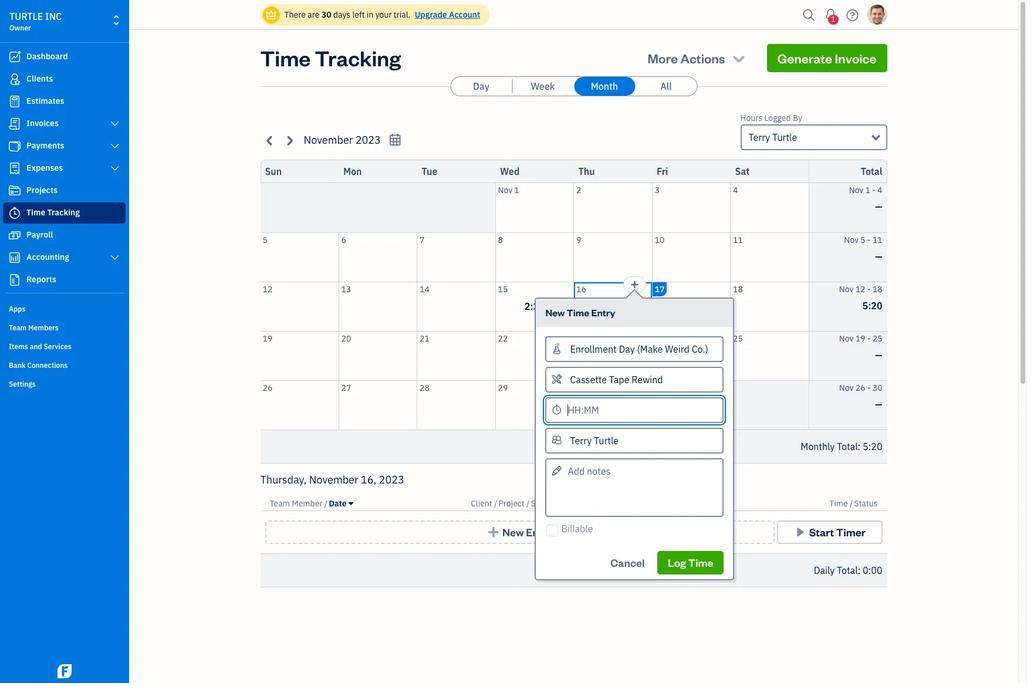Task type: vqa. For each thing, say whether or not it's contained in the screenshot.
monthly total : 5:20
yes



Task type: describe. For each thing, give the bounding box(es) containing it.
team member /
[[270, 499, 328, 509]]

26 inside nov 26 - 30 —
[[856, 383, 866, 393]]

30 inside button
[[577, 383, 587, 393]]

monthly total : 5:20
[[801, 441, 883, 453]]

nov for nov 1 - 4 —
[[850, 185, 864, 196]]

1 horizontal spatial time tracking
[[261, 44, 401, 72]]

1 for nov 1 - 4 —
[[866, 185, 871, 196]]

cancel
[[611, 556, 645, 570]]

generate
[[778, 50, 833, 66]]

20 button
[[339, 332, 417, 380]]

expenses link
[[3, 158, 126, 179]]

19 button
[[261, 332, 339, 380]]

owner
[[9, 23, 31, 32]]

in
[[367, 9, 374, 20]]

0 vertical spatial entry
[[592, 306, 616, 319]]

12 inside nov 12 - 18 5:20
[[856, 284, 866, 295]]

tracking inside main element
[[47, 207, 80, 218]]

4 inside the nov 1 - 4 —
[[878, 185, 883, 196]]

turtle
[[773, 132, 798, 143]]

payment image
[[8, 140, 22, 152]]

5 button
[[261, 233, 339, 282]]

project
[[499, 499, 525, 509]]

chevron large down image for payments
[[110, 142, 120, 151]]

daily
[[815, 565, 835, 577]]

sat
[[736, 166, 750, 177]]

18 inside 18 button
[[734, 284, 744, 295]]

invoice image
[[8, 118, 22, 130]]

nov for nov 26 - 30 —
[[840, 383, 854, 393]]

thursday, november 16, 2023
[[261, 473, 405, 487]]

items and services link
[[3, 338, 126, 355]]

and
[[30, 342, 42, 351]]

there
[[285, 9, 306, 20]]

9
[[577, 235, 582, 245]]

day link
[[451, 77, 512, 96]]

time left 'status' link
[[830, 499, 849, 509]]

: for monthly total
[[859, 441, 861, 453]]

clients
[[26, 73, 53, 84]]

6
[[342, 235, 347, 245]]

3:00
[[682, 301, 702, 312]]

left
[[353, 9, 365, 20]]

4 inside button
[[734, 185, 739, 196]]

- for nov 12 - 18 5:20
[[868, 284, 871, 295]]

7 button
[[418, 233, 495, 282]]

5:20 inside nov 12 - 18 5:20
[[863, 300, 883, 312]]

next month image
[[283, 134, 296, 147]]

8 button
[[496, 233, 574, 282]]

daily total : 0:00
[[815, 565, 883, 577]]

play image
[[794, 527, 808, 539]]

monthly
[[801, 441, 835, 453]]

status link
[[855, 499, 878, 509]]

connections
[[27, 361, 68, 370]]

Add a service text field
[[547, 368, 723, 391]]

dashboard
[[26, 51, 68, 62]]

payroll link
[[3, 225, 126, 246]]

18 button
[[731, 282, 809, 331]]

generate invoice
[[778, 50, 877, 66]]

10
[[655, 235, 665, 245]]

search image
[[800, 6, 819, 24]]

1 vertical spatial 5:20
[[863, 441, 883, 453]]

items and services
[[9, 342, 71, 351]]

choose a date image
[[389, 133, 402, 147]]

0 vertical spatial november
[[304, 133, 353, 147]]

sun
[[265, 166, 282, 177]]

- for nov 19 - 25 —
[[868, 333, 871, 344]]

5 inside nov 5 - 11 —
[[861, 235, 866, 245]]

23
[[577, 333, 587, 344]]

start timer
[[810, 526, 866, 539]]

plus image
[[487, 527, 501, 539]]

client / project / service / note
[[471, 499, 582, 509]]

all
[[661, 80, 672, 92]]

time link
[[830, 499, 850, 509]]

0 vertical spatial total
[[862, 166, 883, 177]]

16,
[[361, 473, 377, 487]]

fri
[[657, 166, 669, 177]]

accounting link
[[3, 247, 126, 268]]

total for daily total
[[838, 565, 859, 577]]

main element
[[0, 0, 159, 684]]

your
[[376, 9, 392, 20]]

time down the 16 on the top of page
[[567, 306, 590, 319]]

25 inside 25 "button"
[[734, 333, 744, 344]]

Add a team member text field
[[547, 429, 723, 453]]

nov 19 - 25 —
[[840, 333, 883, 361]]

report image
[[8, 274, 22, 286]]

1 vertical spatial november
[[309, 473, 359, 487]]

caretdown image
[[349, 499, 354, 509]]

new entry button
[[265, 521, 775, 545]]

accounting
[[26, 252, 69, 263]]

items
[[9, 342, 28, 351]]

service
[[531, 499, 558, 509]]

expense image
[[8, 163, 22, 174]]

11 inside 11 button
[[734, 235, 744, 245]]

nov for nov 5 - 11 —
[[845, 235, 859, 245]]

expenses
[[26, 163, 63, 173]]

logged
[[765, 113, 792, 123]]

more
[[648, 50, 678, 66]]

22
[[498, 333, 508, 344]]

7
[[420, 235, 425, 245]]

19 inside button
[[263, 333, 273, 344]]

0:00
[[863, 565, 883, 577]]

client image
[[8, 73, 22, 85]]

estimates
[[26, 96, 64, 106]]

11 inside nov 5 - 11 —
[[873, 235, 883, 245]]

apps
[[9, 305, 26, 314]]

cancel button
[[600, 552, 656, 575]]

13
[[342, 284, 351, 295]]

1 horizontal spatial tracking
[[315, 44, 401, 72]]

nov 12 - 18 5:20
[[840, 284, 883, 312]]

1 / from the left
[[325, 499, 328, 509]]

chevrondown image
[[731, 50, 747, 66]]

: for daily total
[[859, 565, 861, 577]]

trial.
[[394, 9, 411, 20]]

18 inside nov 12 - 18 5:20
[[873, 284, 883, 295]]

5 / from the left
[[850, 499, 854, 509]]

estimate image
[[8, 96, 22, 107]]

new for new entry
[[503, 526, 524, 539]]

members
[[28, 324, 59, 332]]

12 button
[[261, 282, 339, 331]]

add a time entry image
[[631, 278, 640, 292]]

week
[[531, 80, 555, 92]]

member
[[292, 499, 323, 509]]

nov for nov 19 - 25 —
[[840, 333, 854, 344]]

hours logged by
[[741, 113, 803, 123]]

status
[[855, 499, 878, 509]]

time inside button
[[689, 556, 714, 570]]

nov 5 - 11 —
[[845, 235, 883, 262]]

time tracking inside main element
[[26, 207, 80, 218]]

29 button
[[496, 381, 574, 430]]

entry inside button
[[526, 526, 553, 539]]

thursday,
[[261, 473, 307, 487]]



Task type: locate. For each thing, give the bounding box(es) containing it.
17
[[655, 284, 665, 295]]

total
[[862, 166, 883, 177], [838, 441, 859, 453], [838, 565, 859, 577]]

projects link
[[3, 180, 126, 201]]

nov 1 button
[[496, 183, 574, 232]]

hours
[[741, 113, 763, 123]]

november up the date
[[309, 473, 359, 487]]

30 down '23' button
[[577, 383, 587, 393]]

25 down nov 12 - 18 5:20
[[873, 333, 883, 344]]

1 horizontal spatial 1
[[832, 15, 836, 23]]

- inside nov 5 - 11 —
[[868, 235, 871, 245]]

/ left the date
[[325, 499, 328, 509]]

25 down 18 button
[[734, 333, 744, 344]]

21 button
[[418, 332, 495, 380]]

- inside nov 12 - 18 5:20
[[868, 284, 871, 295]]

time right the timer 'icon'
[[26, 207, 45, 218]]

by
[[794, 113, 803, 123]]

24 button
[[653, 332, 731, 380]]

thu
[[579, 166, 595, 177]]

time tracking down "days"
[[261, 44, 401, 72]]

nov down the nov 1 - 4 —
[[845, 235, 859, 245]]

more actions button
[[638, 44, 758, 72]]

24
[[655, 333, 665, 344]]

27 button
[[339, 381, 417, 430]]

total right the monthly
[[838, 441, 859, 453]]

team down thursday,
[[270, 499, 290, 509]]

upgrade
[[415, 9, 447, 20]]

new for new time entry
[[546, 306, 565, 319]]

new entry
[[503, 526, 553, 539]]

1 for nov 1
[[515, 185, 520, 196]]

5:20 up nov 19 - 25 —
[[863, 300, 883, 312]]

nov down nov 19 - 25 —
[[840, 383, 854, 393]]

: right the monthly
[[859, 441, 861, 453]]

chart image
[[8, 252, 22, 264]]

1 chevron large down image from the top
[[110, 119, 120, 129]]

time / status
[[830, 499, 878, 509]]

22 button
[[496, 332, 574, 380]]

new inside button
[[503, 526, 524, 539]]

0 horizontal spatial 25
[[734, 333, 744, 344]]

1 5 from the left
[[263, 235, 268, 245]]

time
[[261, 44, 311, 72], [26, 207, 45, 218], [567, 306, 590, 319], [830, 499, 849, 509], [689, 556, 714, 570]]

- inside the nov 1 - 4 —
[[873, 185, 876, 196]]

28
[[420, 383, 430, 393]]

3 — from the top
[[876, 349, 883, 361]]

0 horizontal spatial 11
[[734, 235, 744, 245]]

time right log
[[689, 556, 714, 570]]

0 vertical spatial :
[[859, 441, 861, 453]]

chevron large down image for invoices
[[110, 119, 120, 129]]

1 : from the top
[[859, 441, 861, 453]]

chevron large down image inside invoices "link"
[[110, 119, 120, 129]]

2 5 from the left
[[861, 235, 866, 245]]

1 down the wed
[[515, 185, 520, 196]]

20
[[342, 333, 351, 344]]

18 down 11 button
[[734, 284, 744, 295]]

terry turtle
[[749, 132, 798, 143]]

- inside nov 26 - 30 —
[[868, 383, 871, 393]]

1 left go to help image
[[832, 15, 836, 23]]

1 — from the top
[[876, 201, 883, 213]]

6 button
[[339, 233, 417, 282]]

generate invoice button
[[767, 44, 888, 72]]

note link
[[565, 499, 582, 509]]

nov down the wed
[[498, 185, 513, 196]]

1 12 from the left
[[263, 284, 273, 295]]

1 vertical spatial tracking
[[47, 207, 80, 218]]

time down there
[[261, 44, 311, 72]]

project image
[[8, 185, 22, 197]]

- inside nov 19 - 25 —
[[868, 333, 871, 344]]

all link
[[636, 77, 697, 96]]

clients link
[[3, 69, 126, 90]]

crown image
[[265, 9, 278, 21]]

days
[[334, 9, 351, 20]]

1 11 from the left
[[734, 235, 744, 245]]

30 right are
[[322, 9, 332, 20]]

reports
[[26, 274, 56, 285]]

26 down 19 button
[[263, 383, 273, 393]]

2
[[577, 185, 582, 196]]

0 vertical spatial chevron large down image
[[110, 119, 120, 129]]

/ right the client
[[495, 499, 498, 509]]

timer
[[837, 526, 866, 539]]

11 down the nov 1 - 4 —
[[873, 235, 883, 245]]

new right 2:20
[[546, 306, 565, 319]]

0 vertical spatial time tracking
[[261, 44, 401, 72]]

1 horizontal spatial 12
[[856, 284, 866, 295]]

money image
[[8, 230, 22, 241]]

5
[[263, 235, 268, 245], [861, 235, 866, 245]]

30 button
[[574, 381, 652, 430]]

1 horizontal spatial 19
[[856, 333, 866, 344]]

2 vertical spatial total
[[838, 565, 859, 577]]

— for nov 5 - 11 —
[[876, 251, 883, 262]]

1 inside 1 dropdown button
[[832, 15, 836, 23]]

— up nov 5 - 11 —
[[876, 201, 883, 213]]

9 button
[[574, 233, 652, 282]]

nov inside button
[[498, 185, 513, 196]]

total up the nov 1 - 4 —
[[862, 166, 883, 177]]

— up monthly total : 5:20
[[876, 399, 883, 410]]

15
[[498, 284, 508, 295]]

chevron large down image inside expenses link
[[110, 164, 120, 173]]

nov down nov 12 - 18 5:20
[[840, 333, 854, 344]]

3 button
[[653, 183, 731, 232]]

1 horizontal spatial new
[[546, 306, 565, 319]]

date
[[329, 499, 347, 509]]

— inside nov 5 - 11 —
[[876, 251, 883, 262]]

25 button
[[731, 332, 809, 380]]

chevron large down image up 'payments' link
[[110, 119, 120, 129]]

dashboard link
[[3, 46, 126, 68]]

0 horizontal spatial 4
[[734, 185, 739, 196]]

november
[[304, 133, 353, 147], [309, 473, 359, 487]]

client
[[471, 499, 493, 509]]

nov inside nov 26 - 30 —
[[840, 383, 854, 393]]

account
[[449, 9, 481, 20]]

1 vertical spatial chevron large down image
[[110, 164, 120, 173]]

19
[[263, 333, 273, 344], [856, 333, 866, 344]]

1 vertical spatial chevron large down image
[[110, 253, 120, 263]]

5:20 down nov 26 - 30 —
[[863, 441, 883, 453]]

19 down nov 12 - 18 5:20
[[856, 333, 866, 344]]

5 inside 5 'button'
[[263, 235, 268, 245]]

0 horizontal spatial team
[[9, 324, 27, 332]]

service link
[[531, 499, 560, 509]]

12 inside button
[[263, 284, 273, 295]]

chevron large down image up projects link
[[110, 164, 120, 173]]

: left 0:00
[[859, 565, 861, 577]]

1 horizontal spatial 11
[[873, 235, 883, 245]]

chevron large down image inside accounting link
[[110, 253, 120, 263]]

time tracking down projects link
[[26, 207, 80, 218]]

tracking down the left
[[315, 44, 401, 72]]

previous month image
[[263, 134, 277, 147]]

4 / from the left
[[560, 499, 563, 509]]

month
[[591, 80, 619, 92]]

settings link
[[3, 375, 126, 393]]

1 vertical spatial 2023
[[379, 473, 405, 487]]

1 chevron large down image from the top
[[110, 142, 120, 151]]

2 11 from the left
[[873, 235, 883, 245]]

chevron large down image down invoices "link"
[[110, 142, 120, 151]]

nov inside nov 12 - 18 5:20
[[840, 284, 854, 295]]

0 vertical spatial 2023
[[356, 133, 381, 147]]

Duration text field
[[546, 397, 725, 423]]

0 vertical spatial 5:20
[[863, 300, 883, 312]]

chevron large down image for expenses
[[110, 164, 120, 173]]

nov for nov 1
[[498, 185, 513, 196]]

30 down nov 19 - 25 —
[[873, 383, 883, 393]]

/ left note
[[560, 499, 563, 509]]

2 19 from the left
[[856, 333, 866, 344]]

2 horizontal spatial 30
[[873, 383, 883, 393]]

2 25 from the left
[[873, 333, 883, 344]]

1 horizontal spatial 5
[[861, 235, 866, 245]]

timer image
[[8, 207, 22, 219]]

log
[[669, 556, 687, 570]]

nov down nov 5 - 11 —
[[840, 284, 854, 295]]

25 inside nov 19 - 25 —
[[873, 333, 883, 344]]

0 horizontal spatial 18
[[734, 284, 744, 295]]

0 horizontal spatial 19
[[263, 333, 273, 344]]

chevron large down image
[[110, 142, 120, 151], [110, 164, 120, 173]]

2 — from the top
[[876, 251, 883, 262]]

1 26 from the left
[[263, 383, 273, 393]]

november right next month icon
[[304, 133, 353, 147]]

1 vertical spatial new
[[503, 526, 524, 539]]

new
[[546, 306, 565, 319], [503, 526, 524, 539]]

0 vertical spatial new
[[546, 306, 565, 319]]

-
[[873, 185, 876, 196], [868, 235, 871, 245], [868, 284, 871, 295], [868, 333, 871, 344], [868, 383, 871, 393]]

13 button
[[339, 282, 417, 331]]

1 4 from the left
[[734, 185, 739, 196]]

2 4 from the left
[[878, 185, 883, 196]]

1 button
[[822, 3, 841, 26]]

25
[[734, 333, 744, 344], [873, 333, 883, 344]]

0 vertical spatial tracking
[[315, 44, 401, 72]]

11 button
[[731, 233, 809, 282]]

14 button
[[418, 282, 495, 331]]

4 — from the top
[[876, 399, 883, 410]]

0 horizontal spatial 12
[[263, 284, 273, 295]]

1 horizontal spatial 4
[[878, 185, 883, 196]]

2023 right the 16,
[[379, 473, 405, 487]]

entry
[[592, 306, 616, 319], [526, 526, 553, 539]]

- for nov 5 - 11 —
[[868, 235, 871, 245]]

0 horizontal spatial new
[[503, 526, 524, 539]]

19 down '12' button
[[263, 333, 273, 344]]

/ left 'status' link
[[850, 499, 854, 509]]

new right "plus" icon
[[503, 526, 524, 539]]

— inside nov 19 - 25 —
[[876, 349, 883, 361]]

— up nov 12 - 18 5:20
[[876, 251, 883, 262]]

1 horizontal spatial 30
[[577, 383, 587, 393]]

total for monthly total
[[838, 441, 859, 453]]

bank
[[9, 361, 26, 370]]

nov 1 - 4 —
[[850, 185, 883, 213]]

— for nov 26 - 30 —
[[876, 399, 883, 410]]

19 inside nov 19 - 25 —
[[856, 333, 866, 344]]

0 horizontal spatial 1
[[515, 185, 520, 196]]

invoices link
[[3, 113, 126, 135]]

1 vertical spatial entry
[[526, 526, 553, 539]]

chevron large down image up reports link on the left of page
[[110, 253, 120, 263]]

projects
[[26, 185, 58, 196]]

are
[[308, 9, 320, 20]]

— inside the nov 1 - 4 —
[[876, 201, 883, 213]]

nov 1
[[498, 185, 520, 196]]

team inside team members link
[[9, 324, 27, 332]]

1 19 from the left
[[263, 333, 273, 344]]

- for nov 1 - 4 —
[[873, 185, 876, 196]]

chevron large down image for accounting
[[110, 253, 120, 263]]

tracking down projects link
[[47, 207, 80, 218]]

2 button
[[574, 183, 652, 232]]

2 : from the top
[[859, 565, 861, 577]]

26 inside button
[[263, 383, 273, 393]]

0 horizontal spatial 26
[[263, 383, 273, 393]]

total right daily
[[838, 565, 859, 577]]

3 / from the left
[[527, 499, 530, 509]]

1 vertical spatial team
[[270, 499, 290, 509]]

- for nov 26 - 30 —
[[868, 383, 871, 393]]

1 vertical spatial :
[[859, 565, 861, 577]]

go to help image
[[844, 6, 863, 24]]

team for team member /
[[270, 499, 290, 509]]

29
[[498, 383, 508, 393]]

1 horizontal spatial 26
[[856, 383, 866, 393]]

1 horizontal spatial 18
[[873, 284, 883, 295]]

2 26 from the left
[[856, 383, 866, 393]]

2 / from the left
[[495, 499, 498, 509]]

— for nov 1 - 4 —
[[876, 201, 883, 213]]

team
[[9, 324, 27, 332], [270, 499, 290, 509]]

week link
[[513, 77, 574, 96]]

team down apps
[[9, 324, 27, 332]]

1 18 from the left
[[734, 284, 744, 295]]

— inside nov 26 - 30 —
[[876, 399, 883, 410]]

30 inside nov 26 - 30 —
[[873, 383, 883, 393]]

upgrade account link
[[413, 9, 481, 20]]

freshbooks image
[[55, 665, 74, 679]]

actions
[[681, 50, 726, 66]]

dashboard image
[[8, 51, 22, 63]]

estimates link
[[3, 91, 126, 112]]

11 down 4 button
[[734, 235, 744, 245]]

0 horizontal spatial time tracking
[[26, 207, 80, 218]]

2 horizontal spatial 1
[[866, 185, 871, 196]]

0 horizontal spatial 30
[[322, 9, 332, 20]]

nov inside the nov 1 - 4 —
[[850, 185, 864, 196]]

1 horizontal spatial 25
[[873, 333, 883, 344]]

0 horizontal spatial entry
[[526, 526, 553, 539]]

1 vertical spatial total
[[838, 441, 859, 453]]

chevron large down image
[[110, 119, 120, 129], [110, 253, 120, 263]]

2 12 from the left
[[856, 284, 866, 295]]

1 inside the nov 1 - 4 —
[[866, 185, 871, 196]]

0 horizontal spatial tracking
[[47, 207, 80, 218]]

apps link
[[3, 300, 126, 318]]

time inside main element
[[26, 207, 45, 218]]

— for nov 19 - 25 —
[[876, 349, 883, 361]]

tue
[[422, 166, 438, 177]]

1 vertical spatial time tracking
[[26, 207, 80, 218]]

1 up nov 5 - 11 —
[[866, 185, 871, 196]]

12 down nov 5 - 11 —
[[856, 284, 866, 295]]

2 18 from the left
[[873, 284, 883, 295]]

1 25 from the left
[[734, 333, 744, 344]]

nov for nov 12 - 18 5:20
[[840, 284, 854, 295]]

Add a client or project text field
[[547, 337, 723, 361]]

/ left service
[[527, 499, 530, 509]]

— up nov 26 - 30 —
[[876, 349, 883, 361]]

0 vertical spatial team
[[9, 324, 27, 332]]

0 horizontal spatial 5
[[263, 235, 268, 245]]

0 vertical spatial chevron large down image
[[110, 142, 120, 151]]

12 down 5 'button'
[[263, 284, 273, 295]]

1 horizontal spatial team
[[270, 499, 290, 509]]

10 button
[[653, 233, 731, 282]]

nov inside nov 19 - 25 —
[[840, 333, 854, 344]]

1 inside nov 1 button
[[515, 185, 520, 196]]

team for team members
[[9, 324, 27, 332]]

16
[[577, 284, 587, 295]]

nov inside nov 5 - 11 —
[[845, 235, 859, 245]]

14
[[420, 284, 430, 295]]

1 horizontal spatial entry
[[592, 306, 616, 319]]

2023 left choose a date 'icon'
[[356, 133, 381, 147]]

2 chevron large down image from the top
[[110, 253, 120, 263]]

bank connections link
[[3, 357, 126, 374]]

12
[[263, 284, 273, 295], [856, 284, 866, 295]]

Add notes text field
[[546, 458, 725, 517]]

2 chevron large down image from the top
[[110, 164, 120, 173]]

18 down nov 5 - 11 —
[[873, 284, 883, 295]]

nov up nov 5 - 11 —
[[850, 185, 864, 196]]

26 down nov 19 - 25 —
[[856, 383, 866, 393]]



